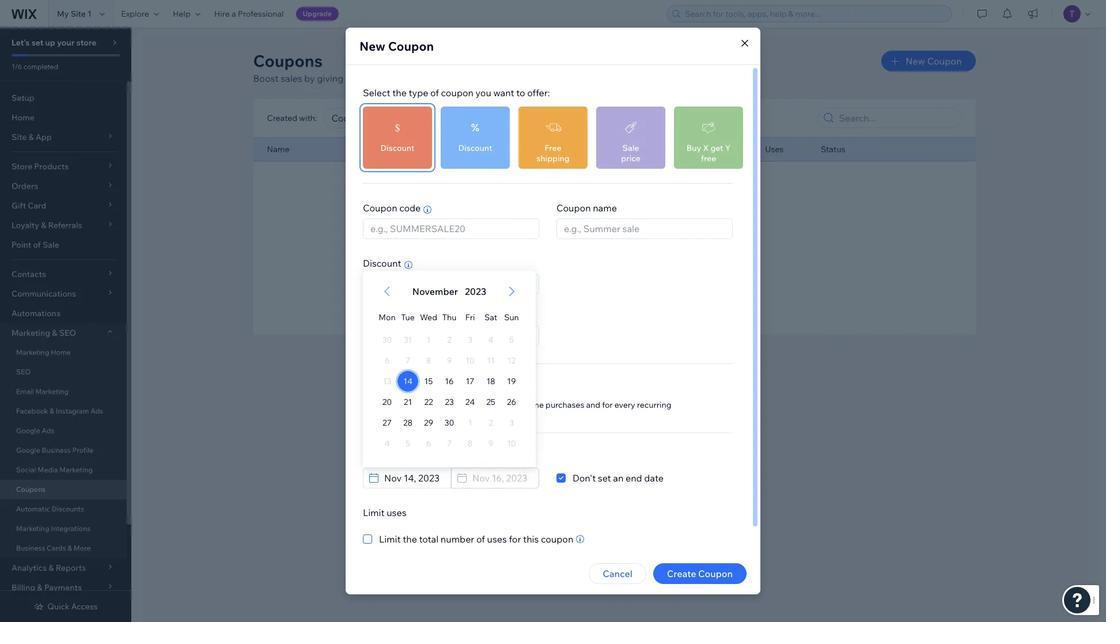 Task type: describe. For each thing, give the bounding box(es) containing it.
Include subscriptions checkbox
[[363, 381, 471, 395]]

0 vertical spatial business
[[42, 446, 71, 455]]

0 horizontal spatial a
[[232, 9, 236, 19]]

status
[[821, 144, 846, 154]]

marketing integrations
[[16, 524, 91, 533]]

access
[[71, 602, 98, 612]]

facebook & instagram ads
[[16, 407, 103, 415]]

limit the total number of uses for this coupon
[[379, 534, 574, 545]]

uses
[[765, 144, 784, 154]]

store
[[76, 37, 96, 48]]

0 horizontal spatial for
[[498, 400, 508, 410]]

social media marketing
[[16, 466, 93, 474]]

purchases
[[546, 400, 585, 410]]

uses inside 'checkbox'
[[487, 534, 507, 545]]

marketing & seo
[[12, 328, 76, 338]]

once
[[537, 278, 558, 288]]

set for don't
[[598, 473, 611, 484]]

customers
[[346, 73, 391, 84]]

marketing for home
[[16, 348, 49, 357]]

total
[[419, 534, 439, 545]]

0 vertical spatial new coupon
[[360, 39, 434, 54]]

type
[[553, 144, 572, 154]]

29
[[424, 418, 433, 428]]

for inside 'checkbox'
[[509, 534, 521, 545]]

automatic discounts
[[16, 505, 84, 513]]

wed
[[420, 312, 437, 323]]

2023
[[465, 286, 487, 297]]

row containing 14
[[377, 371, 522, 392]]

coupon inside new coupon button
[[928, 55, 962, 67]]

sale inside "sale price"
[[623, 143, 639, 153]]

business cards & more link
[[0, 539, 127, 558]]

upgrade button
[[296, 7, 339, 21]]

tue
[[401, 312, 415, 323]]

Choose one field
[[367, 326, 523, 346]]

sales
[[281, 73, 302, 84]]

google ads
[[16, 426, 54, 435]]

every
[[615, 400, 635, 410]]

marketing up facebook & instagram ads
[[35, 387, 69, 396]]

0 horizontal spatial seo
[[16, 368, 31, 376]]

google ads link
[[0, 421, 127, 441]]

let's
[[12, 37, 30, 48]]

giving
[[317, 73, 344, 84]]

buy
[[687, 143, 702, 153]]

2 row from the top
[[377, 330, 522, 350]]

coupons for coupons boost sales by giving customers special offers and discounts.
[[253, 51, 323, 71]]

shipping
[[537, 153, 570, 164]]

new inside button
[[906, 55, 925, 67]]

name
[[593, 202, 617, 214]]

coupons boost sales by giving customers special offers and discounts.
[[253, 51, 515, 84]]

upgrade
[[303, 9, 332, 18]]

facebook
[[16, 407, 48, 415]]

26
[[507, 397, 516, 407]]

end
[[626, 473, 642, 484]]

0 horizontal spatial uses
[[387, 507, 407, 519]]

1/6 completed
[[12, 62, 58, 71]]

22
[[424, 397, 433, 407]]

row containing 27
[[377, 413, 522, 433]]

boost
[[253, 73, 279, 84]]

profile
[[72, 446, 94, 455]]

of inside point of sale link
[[33, 240, 41, 250]]

1 vertical spatial you
[[559, 278, 573, 288]]

email marketing
[[16, 387, 69, 396]]

free
[[545, 143, 562, 153]]

cards
[[47, 544, 66, 553]]

24
[[466, 397, 475, 407]]

and inside coupons boost sales by giving customers special offers and discounts.
[[452, 73, 469, 84]]

coupons link
[[0, 480, 127, 500]]

30
[[445, 418, 454, 428]]

learn more
[[419, 410, 461, 421]]

email
[[16, 387, 34, 396]]

thu
[[442, 312, 457, 323]]

1/6
[[12, 62, 22, 71]]

more
[[442, 410, 461, 421]]

select
[[363, 87, 390, 99]]

hire a professional
[[214, 9, 284, 19]]

more
[[74, 544, 91, 553]]

discounts.
[[471, 73, 515, 84]]

customers will use this coupon for one-time purchases and for every recurring purchase.
[[380, 400, 672, 421]]

instagram
[[56, 407, 89, 415]]

2 horizontal spatial for
[[602, 400, 613, 410]]

point
[[12, 240, 31, 250]]

home inside marketing home link
[[51, 348, 71, 357]]

type
[[409, 87, 428, 99]]

seo link
[[0, 362, 127, 382]]

marketing integrations link
[[0, 519, 127, 539]]

tuesday, november 14, 2023 cell
[[398, 371, 418, 392]]

coupon for of
[[441, 87, 474, 99]]

hire a professional link
[[207, 0, 291, 28]]

grid containing november
[[363, 271, 536, 468]]

mon
[[379, 312, 396, 323]]

don't set an end date
[[573, 473, 664, 484]]

offers
[[425, 73, 450, 84]]

status:
[[492, 113, 519, 123]]

limit uses
[[363, 507, 407, 519]]

facebook & instagram ads link
[[0, 402, 127, 421]]

setup link
[[0, 88, 127, 108]]

recurring
[[637, 400, 672, 410]]

this inside 'checkbox'
[[523, 534, 539, 545]]

google for google business profile
[[16, 446, 40, 455]]

1 horizontal spatial to
[[516, 87, 525, 99]]

row containing mon
[[377, 302, 522, 330]]

of inside limit the total number of uses for this coupon 'checkbox'
[[477, 534, 485, 545]]

home inside home link
[[12, 112, 34, 123]]

email marketing link
[[0, 382, 127, 402]]

help
[[173, 9, 191, 19]]

automations link
[[0, 304, 127, 323]]

marketing & seo button
[[0, 323, 127, 343]]



Task type: locate. For each thing, give the bounding box(es) containing it.
2 vertical spatial of
[[477, 534, 485, 545]]

1 horizontal spatial new
[[906, 55, 925, 67]]

1 horizontal spatial a
[[591, 278, 596, 288]]

0 horizontal spatial to
[[387, 312, 395, 322]]

for right number
[[509, 534, 521, 545]]

marketing down automations
[[12, 328, 50, 338]]

1 vertical spatial &
[[50, 407, 54, 415]]

1 google from the top
[[16, 426, 40, 435]]

sale left code
[[623, 143, 639, 153]]

sale right 'point'
[[43, 240, 59, 250]]

for
[[498, 400, 508, 410], [602, 400, 613, 410], [509, 534, 521, 545]]

new coupon inside button
[[906, 55, 962, 67]]

1 vertical spatial uses
[[487, 534, 507, 545]]

0 vertical spatial &
[[52, 328, 57, 338]]

code
[[399, 202, 421, 214]]

quick access
[[47, 602, 98, 612]]

e.g., Summer sale field
[[561, 219, 729, 239]]

help button
[[166, 0, 207, 28]]

discount for $
[[381, 143, 415, 153]]

0 vertical spatial coupon
[[441, 87, 474, 99]]

2 google from the top
[[16, 446, 40, 455]]

ads up google business profile
[[42, 426, 54, 435]]

%
[[471, 121, 480, 134]]

create
[[667, 568, 696, 580]]

0 horizontal spatial new coupon
[[360, 39, 434, 54]]

2 horizontal spatial of
[[477, 534, 485, 545]]

seo
[[59, 328, 76, 338], [16, 368, 31, 376]]

1 vertical spatial seo
[[16, 368, 31, 376]]

special
[[393, 73, 423, 84]]

1 vertical spatial coupons
[[16, 485, 46, 494]]

price
[[621, 153, 641, 164]]

and right purchases
[[586, 400, 601, 410]]

social
[[16, 466, 36, 474]]

1 vertical spatial limit
[[379, 534, 401, 545]]

0 vertical spatial new
[[360, 39, 385, 54]]

set left up
[[32, 37, 43, 48]]

google down facebook
[[16, 426, 40, 435]]

set inside don't set an end date checkbox
[[598, 473, 611, 484]]

customers
[[380, 400, 421, 410]]

limit for limit the total number of uses for this coupon
[[379, 534, 401, 545]]

coupons inside coupons boost sales by giving customers special offers and discounts.
[[253, 51, 323, 71]]

time
[[527, 400, 544, 410]]

23
[[445, 397, 454, 407]]

2 vertical spatial &
[[68, 544, 72, 553]]

0 horizontal spatial this
[[452, 400, 466, 410]]

new
[[360, 39, 385, 54], [906, 55, 925, 67]]

& left "more"
[[68, 544, 72, 553]]

select the type of coupon you want to offer:
[[363, 87, 550, 99]]

1 horizontal spatial for
[[509, 534, 521, 545]]

seo up marketing home link
[[59, 328, 76, 338]]

1 horizontal spatial ads
[[91, 407, 103, 415]]

$
[[395, 121, 400, 134]]

& inside marketing & seo 'popup button'
[[52, 328, 57, 338]]

2 vertical spatial coupon
[[541, 534, 574, 545]]

0 vertical spatial limit
[[363, 507, 385, 519]]

alert inside grid
[[409, 285, 490, 299]]

0 vertical spatial seo
[[59, 328, 76, 338]]

5 row from the top
[[377, 392, 522, 413]]

0 horizontal spatial ads
[[42, 426, 54, 435]]

1 horizontal spatial this
[[523, 534, 539, 545]]

explore
[[121, 9, 149, 19]]

social media marketing link
[[0, 460, 127, 480]]

you down discounts.
[[476, 87, 492, 99]]

the inside 'checkbox'
[[403, 534, 417, 545]]

coupon for this
[[468, 400, 496, 410]]

coupon name
[[557, 202, 617, 214]]

automatic
[[16, 505, 50, 513]]

14
[[403, 376, 413, 387]]

& for marketing
[[52, 328, 57, 338]]

0 vertical spatial uses
[[387, 507, 407, 519]]

sale inside sidebar element
[[43, 240, 59, 250]]

discounts
[[52, 505, 84, 513]]

1 horizontal spatial set
[[598, 473, 611, 484]]

coupon,
[[597, 278, 628, 288]]

get
[[711, 143, 724, 153]]

row
[[377, 302, 522, 330], [377, 330, 522, 350], [377, 350, 522, 371], [377, 371, 522, 392], [377, 392, 522, 413], [377, 413, 522, 433], [377, 433, 522, 454]]

& inside facebook & instagram ads link
[[50, 407, 54, 415]]

1 vertical spatial a
[[591, 278, 596, 288]]

for right 25
[[498, 400, 508, 410]]

0 vertical spatial and
[[452, 73, 469, 84]]

0 horizontal spatial and
[[452, 73, 469, 84]]

& right facebook
[[50, 407, 54, 415]]

the for limit
[[403, 534, 417, 545]]

28
[[403, 418, 413, 428]]

marketing down profile
[[59, 466, 93, 474]]

point of sale
[[12, 240, 59, 250]]

don't
[[573, 473, 596, 484]]

1 vertical spatial new coupon
[[906, 55, 962, 67]]

and up 'select the type of coupon you want to offer:'
[[452, 73, 469, 84]]

0 vertical spatial the
[[393, 87, 407, 99]]

grid
[[363, 271, 536, 468]]

add
[[575, 278, 589, 288]]

21
[[404, 397, 412, 407]]

0 vertical spatial coupons
[[253, 51, 323, 71]]

1 horizontal spatial sale
[[623, 143, 639, 153]]

0 horizontal spatial you
[[476, 87, 492, 99]]

coupons inside coupons link
[[16, 485, 46, 494]]

ads right the instagram on the bottom left of the page
[[91, 407, 103, 415]]

20
[[382, 397, 392, 407]]

0 vertical spatial sale
[[623, 143, 639, 153]]

4 row from the top
[[377, 371, 522, 392]]

1 horizontal spatial home
[[51, 348, 71, 357]]

want
[[494, 87, 514, 99]]

e.g., SUMMERSALE20 field
[[367, 219, 535, 239]]

& for facebook
[[50, 407, 54, 415]]

site
[[71, 9, 86, 19]]

created with:
[[267, 113, 317, 123]]

1 horizontal spatial uses
[[487, 534, 507, 545]]

business left the cards
[[16, 544, 45, 553]]

marketing inside 'popup button'
[[12, 328, 50, 338]]

6 row from the top
[[377, 413, 522, 433]]

1 horizontal spatial coupons
[[253, 51, 323, 71]]

limit inside 'checkbox'
[[379, 534, 401, 545]]

0 vertical spatial a
[[232, 9, 236, 19]]

row containing 20
[[377, 392, 522, 413]]

marketing home
[[16, 348, 71, 357]]

cancel button
[[589, 564, 646, 584]]

include
[[379, 383, 411, 394]]

0 horizontal spatial coupons
[[16, 485, 46, 494]]

automations
[[12, 308, 60, 319]]

professional
[[238, 9, 284, 19]]

Limit the total number of uses for this coupon checkbox
[[363, 532, 574, 546]]

google business profile
[[16, 446, 94, 455]]

an
[[613, 473, 624, 484]]

0 vertical spatial ads
[[91, 407, 103, 415]]

seo up email
[[16, 368, 31, 376]]

include subscriptions
[[379, 383, 471, 394]]

cancel
[[603, 568, 633, 580]]

coupons up automatic
[[16, 485, 46, 494]]

my
[[57, 9, 69, 19]]

coupons for coupons
[[16, 485, 46, 494]]

and
[[452, 73, 469, 84], [586, 400, 601, 410]]

once you add a coupon, you'll see it here.
[[537, 278, 692, 288]]

0 horizontal spatial set
[[32, 37, 43, 48]]

0 horizontal spatial of
[[33, 240, 41, 250]]

discount for name
[[416, 144, 450, 154]]

1 vertical spatial this
[[523, 534, 539, 545]]

home down the setup
[[12, 112, 34, 123]]

discount for %
[[458, 143, 492, 153]]

1 vertical spatial of
[[33, 240, 41, 250]]

& up marketing home link
[[52, 328, 57, 338]]

home
[[12, 112, 34, 123], [51, 348, 71, 357]]

27
[[383, 418, 392, 428]]

of right number
[[477, 534, 485, 545]]

1 vertical spatial business
[[16, 544, 45, 553]]

1 vertical spatial set
[[598, 473, 611, 484]]

1 vertical spatial new
[[906, 55, 925, 67]]

15
[[424, 376, 433, 387]]

1 vertical spatial google
[[16, 446, 40, 455]]

alert containing november
[[409, 285, 490, 299]]

code
[[659, 144, 680, 154]]

apply
[[363, 312, 385, 322]]

& inside business cards & more link
[[68, 544, 72, 553]]

media
[[38, 466, 58, 474]]

business up the social media marketing
[[42, 446, 71, 455]]

google for google ads
[[16, 426, 40, 435]]

set
[[32, 37, 43, 48], [598, 473, 611, 484]]

0 vertical spatial set
[[32, 37, 43, 48]]

purchase.
[[380, 410, 416, 421]]

of
[[431, 87, 439, 99], [33, 240, 41, 250], [477, 534, 485, 545]]

home link
[[0, 108, 127, 127]]

0 horizontal spatial home
[[12, 112, 34, 123]]

0 vertical spatial of
[[431, 87, 439, 99]]

the down special at the left top
[[393, 87, 407, 99]]

coupon inside the create coupon button
[[698, 568, 733, 580]]

None field
[[328, 108, 467, 128], [530, 108, 608, 128], [376, 274, 535, 294], [381, 469, 447, 488], [469, 469, 535, 488], [328, 108, 467, 128], [530, 108, 608, 128], [376, 274, 535, 294], [381, 469, 447, 488], [469, 469, 535, 488]]

1 horizontal spatial seo
[[59, 328, 76, 338]]

19
[[507, 376, 516, 387]]

seo inside 'popup button'
[[59, 328, 76, 338]]

to right 'want' at top
[[516, 87, 525, 99]]

learn more link
[[419, 410, 461, 421]]

0 vertical spatial this
[[452, 400, 466, 410]]

1 row from the top
[[377, 302, 522, 330]]

alert
[[409, 285, 490, 299]]

0 vertical spatial to
[[516, 87, 525, 99]]

16
[[445, 376, 454, 387]]

&
[[52, 328, 57, 338], [50, 407, 54, 415], [68, 544, 72, 553]]

0 vertical spatial google
[[16, 426, 40, 435]]

coupon inside 'checkbox'
[[541, 534, 574, 545]]

3 row from the top
[[377, 350, 522, 371]]

limit
[[363, 507, 385, 519], [379, 534, 401, 545]]

sat
[[485, 312, 497, 323]]

to right apply
[[387, 312, 395, 322]]

set for let's
[[32, 37, 43, 48]]

1 horizontal spatial new coupon
[[906, 55, 962, 67]]

home down marketing & seo 'popup button'
[[51, 348, 71, 357]]

marketing
[[12, 328, 50, 338], [16, 348, 49, 357], [35, 387, 69, 396], [59, 466, 93, 474], [16, 524, 49, 533]]

for left the every
[[602, 400, 613, 410]]

the left total
[[403, 534, 417, 545]]

Search for tools, apps, help & more... field
[[682, 6, 948, 22]]

Search... field
[[836, 108, 958, 128]]

1 vertical spatial sale
[[43, 240, 59, 250]]

a
[[232, 9, 236, 19], [591, 278, 596, 288]]

this inside customers will use this coupon for one-time purchases and for every recurring purchase.
[[452, 400, 466, 410]]

0 horizontal spatial new
[[360, 39, 385, 54]]

1 vertical spatial to
[[387, 312, 395, 322]]

1 horizontal spatial of
[[431, 87, 439, 99]]

and inside customers will use this coupon for one-time purchases and for every recurring purchase.
[[586, 400, 601, 410]]

a right hire
[[232, 9, 236, 19]]

create coupon
[[667, 568, 733, 580]]

coupon code
[[363, 202, 421, 214]]

name
[[267, 144, 290, 154]]

of down offers
[[431, 87, 439, 99]]

the for select
[[393, 87, 407, 99]]

sidebar element
[[0, 28, 131, 622]]

you left the 'add'
[[559, 278, 573, 288]]

limit for limit uses
[[363, 507, 385, 519]]

17
[[466, 376, 475, 387]]

marketing down automatic
[[16, 524, 49, 533]]

a right the 'add'
[[591, 278, 596, 288]]

7 row from the top
[[377, 433, 522, 454]]

set inside sidebar element
[[32, 37, 43, 48]]

sale
[[623, 143, 639, 153], [43, 240, 59, 250]]

you
[[476, 87, 492, 99], [559, 278, 573, 288]]

1 horizontal spatial you
[[559, 278, 573, 288]]

set left the an
[[598, 473, 611, 484]]

row group containing 14
[[363, 330, 536, 468]]

0 vertical spatial home
[[12, 112, 34, 123]]

marketing for &
[[12, 328, 50, 338]]

0 vertical spatial you
[[476, 87, 492, 99]]

of right 'point'
[[33, 240, 41, 250]]

google up social
[[16, 446, 40, 455]]

marketing down marketing & seo
[[16, 348, 49, 357]]

1 vertical spatial ads
[[42, 426, 54, 435]]

1 vertical spatial coupon
[[468, 400, 496, 410]]

to
[[516, 87, 525, 99], [387, 312, 395, 322]]

marketing for integrations
[[16, 524, 49, 533]]

0 horizontal spatial sale
[[43, 240, 59, 250]]

coupon inside customers will use this coupon for one-time purchases and for every recurring purchase.
[[468, 400, 496, 410]]

1 vertical spatial home
[[51, 348, 71, 357]]

1 vertical spatial and
[[586, 400, 601, 410]]

buy x get y free
[[687, 143, 731, 164]]

coupons up sales
[[253, 51, 323, 71]]

subscriptions
[[413, 383, 471, 394]]

1 vertical spatial the
[[403, 534, 417, 545]]

created
[[267, 113, 297, 123]]

row group
[[363, 330, 536, 468]]

Don't set an end date checkbox
[[557, 471, 664, 485]]

business cards & more
[[16, 544, 91, 553]]

1 horizontal spatial and
[[586, 400, 601, 410]]



Task type: vqa. For each thing, say whether or not it's contained in the screenshot.
right this
yes



